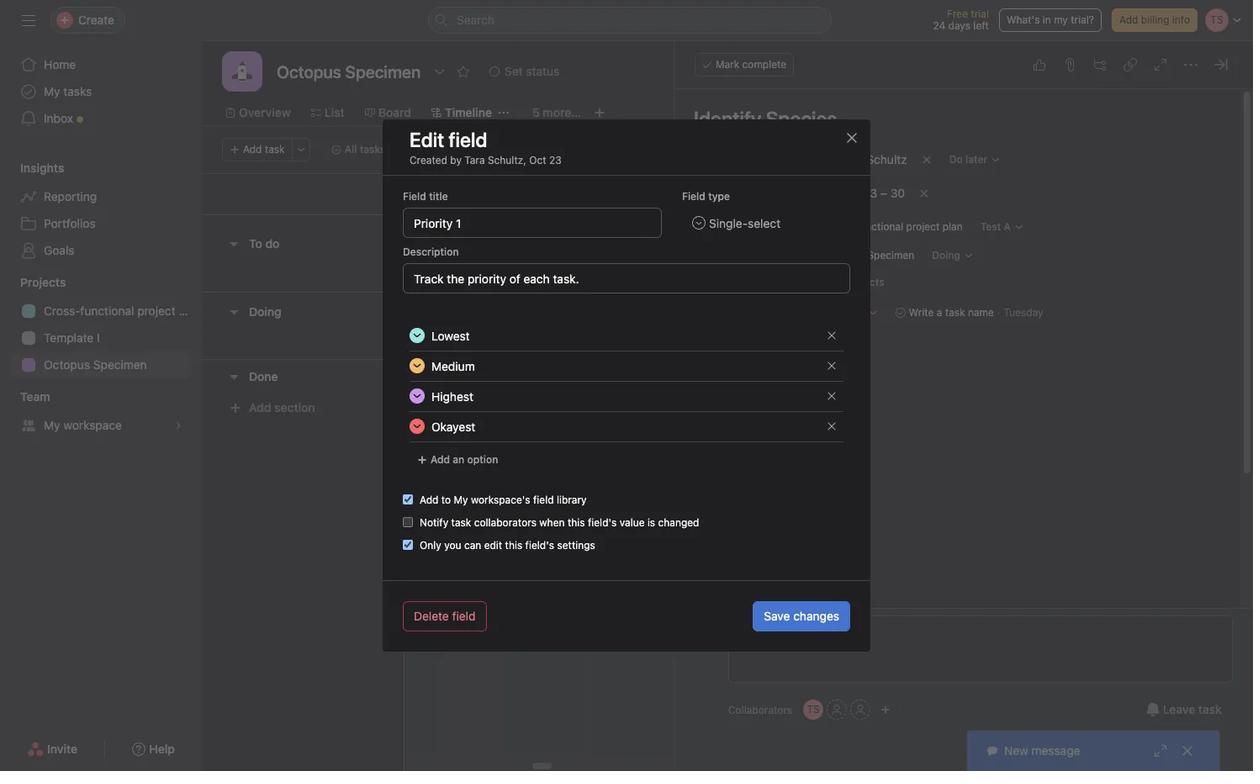 Task type: describe. For each thing, give the bounding box(es) containing it.
what's in my trial?
[[1007, 13, 1094, 26]]

0 vertical spatial octopus specimen link
[[804, 247, 921, 264]]

list link
[[311, 103, 345, 122]]

2
[[724, 408, 730, 420]]

portfolios
[[44, 216, 96, 231]]

team button
[[0, 389, 50, 406]]

due date
[[695, 188, 738, 200]]

0 horizontal spatial 24
[[549, 198, 561, 210]]

i
[[97, 331, 100, 345]]

description inside main content
[[695, 442, 749, 454]]

date
[[717, 188, 738, 200]]

free trial 24 days left
[[933, 8, 989, 32]]

insights
[[20, 161, 64, 175]]

is
[[648, 517, 655, 529]]

1 vertical spatial cross-
[[44, 304, 80, 318]]

done button
[[249, 361, 278, 392]]

add to projects button
[[803, 271, 892, 294]]

cross-functional project plan inside identify species "dialog"
[[824, 220, 963, 233]]

0 horizontal spatial plan
[[179, 304, 202, 318]]

task inside main content
[[945, 306, 965, 319]]

delete field button
[[403, 602, 487, 632]]

info
[[1173, 13, 1190, 26]]

0 horizontal spatial specimen
[[93, 358, 147, 372]]

tasks
[[63, 84, 92, 98]]

octopus inside identify species "dialog"
[[824, 249, 865, 262]]

template
[[44, 331, 94, 345]]

reporting link
[[10, 183, 192, 210]]

add task
[[243, 143, 285, 156]]

my workspace
[[44, 418, 122, 432]]

my
[[1054, 13, 1068, 26]]

template i
[[44, 331, 100, 345]]

project inside identify species "dialog"
[[907, 220, 940, 233]]

to for projects
[[832, 276, 842, 289]]

done
[[249, 369, 278, 383]]

type an option name field for 2nd remove option image from the bottom of the page
[[425, 352, 820, 380]]

edit
[[410, 128, 444, 151]]

you
[[444, 539, 462, 552]]

do
[[265, 236, 280, 251]]

1 remove option image from the top
[[827, 331, 837, 341]]

collaborators
[[474, 517, 537, 529]]

cross-functional project plan link for top the octopus specimen link
[[804, 219, 970, 236]]

delete
[[414, 609, 449, 623]]

close image
[[1181, 745, 1195, 758]]

to for my
[[442, 494, 451, 506]]

board
[[378, 105, 411, 119]]

template i link
[[10, 325, 192, 352]]

type an option name field for first remove option icon
[[425, 321, 820, 350]]

trial
[[971, 8, 989, 20]]

collapse task list for the section done image
[[227, 370, 241, 383]]

type
[[708, 190, 730, 203]]

only
[[420, 539, 442, 552]]

main content inside identify species "dialog"
[[676, 89, 1239, 771]]

full screen image
[[1154, 58, 1168, 72]]

single-
[[709, 216, 748, 230]]

projects element containing projects
[[0, 268, 202, 382]]

copy task link image
[[1124, 58, 1137, 72]]

by
[[450, 154, 462, 167]]

0 vertical spatial description
[[403, 246, 459, 258]]

1 remove option image from the top
[[827, 361, 837, 371]]

search button
[[428, 7, 832, 34]]

0 horizontal spatial octopus specimen
[[44, 358, 147, 372]]

expand new message image
[[1154, 745, 1168, 758]]

team
[[20, 390, 50, 404]]

add for add an option
[[431, 453, 450, 466]]

save changes
[[764, 609, 840, 623]]

Task Name text field
[[683, 99, 1221, 138]]

add for add to my workspace's field library
[[420, 494, 439, 506]]

settings
[[557, 539, 595, 552]]

ts button
[[804, 700, 824, 720]]

this for edit
[[505, 539, 523, 552]]

projects element inside main content
[[784, 212, 1239, 271]]

billing
[[1141, 13, 1170, 26]]

edit field created by tara schultz, oct 23
[[410, 128, 562, 167]]

changes
[[794, 609, 840, 623]]

this for when
[[568, 517, 585, 529]]

status
[[712, 374, 742, 387]]

what's
[[1007, 13, 1040, 26]]

28
[[684, 198, 696, 210]]

search
[[457, 13, 495, 27]]

1 vertical spatial octopus
[[44, 358, 90, 372]]

to do button
[[249, 229, 280, 259]]

cross-functional project plan link for template i link
[[10, 298, 202, 325]]

close details image
[[1215, 58, 1228, 72]]

value
[[620, 517, 645, 529]]

option
[[467, 453, 498, 466]]

23 inside edit field created by tara schultz, oct 23
[[549, 154, 562, 167]]

due
[[695, 188, 714, 200]]

timeline link
[[432, 103, 492, 122]]

0 horizontal spatial 23
[[515, 198, 528, 210]]

section
[[274, 400, 315, 415]]

in
[[1043, 13, 1051, 26]]

remove assignee image
[[922, 155, 932, 165]]

write a task name
[[909, 306, 994, 319]]

octopus specimen inside main content
[[824, 249, 915, 262]]

add an option
[[431, 453, 498, 466]]

2 vertical spatial my
[[454, 494, 468, 506]]

goals
[[44, 243, 75, 257]]

leave
[[1163, 702, 1196, 717]]

clear due date image
[[920, 188, 930, 199]]

22
[[482, 198, 494, 210]]

changed
[[658, 517, 700, 529]]

field title
[[403, 190, 448, 203]]

specimen inside identify species "dialog"
[[868, 249, 915, 262]]

0 horizontal spatial cross-functional project plan
[[44, 304, 202, 318]]

global element
[[0, 41, 202, 142]]

ts
[[807, 703, 820, 716]]

2 remove option image from the top
[[827, 421, 837, 432]]

write
[[909, 306, 934, 319]]

add billing info button
[[1112, 8, 1198, 32]]

add to my workspace's field library
[[420, 494, 587, 506]]

type an option name field for first remove option image from the bottom of the page
[[425, 412, 820, 441]]

collapse task list for the section to do image
[[227, 237, 241, 251]]

20
[[414, 198, 427, 210]]

Priority, Stage, Status… text field
[[403, 208, 662, 238]]



Task type: locate. For each thing, give the bounding box(es) containing it.
1 field from the left
[[403, 190, 426, 203]]

mark
[[716, 58, 740, 71]]

a
[[937, 306, 943, 319]]

timeline
[[445, 105, 492, 119]]

projects inside main content
[[695, 221, 734, 234]]

4 type an option name field from the top
[[425, 412, 820, 441]]

0 horizontal spatial this
[[505, 539, 523, 552]]

functional up template i link
[[80, 304, 134, 318]]

cross- inside main content
[[824, 220, 856, 233]]

main content
[[676, 89, 1239, 771]]

field up tara
[[449, 128, 488, 151]]

an
[[453, 453, 465, 466]]

project up template i link
[[137, 304, 176, 318]]

None text field
[[273, 56, 425, 87], [403, 263, 851, 294], [273, 56, 425, 87], [403, 263, 851, 294]]

1 vertical spatial 23
[[515, 198, 528, 210]]

0 vertical spatial project
[[907, 220, 940, 233]]

add inside identify species "dialog"
[[810, 276, 830, 289]]

add left an
[[431, 453, 450, 466]]

functional inside main content
[[856, 220, 904, 233]]

26
[[616, 198, 629, 210]]

type an option name field for 1st remove option icon from the bottom
[[425, 382, 820, 411]]

overview
[[239, 105, 291, 119]]

0 likes. click to like this task image
[[1033, 58, 1047, 72]]

0 horizontal spatial functional
[[80, 304, 134, 318]]

workspace
[[63, 418, 122, 432]]

my for my workspace
[[44, 418, 60, 432]]

projects inside 'dropdown button'
[[20, 275, 66, 289]]

task down overview
[[265, 143, 285, 156]]

show 2 more fields button
[[695, 406, 786, 422]]

functional up projects
[[856, 220, 904, 233]]

2 field from the left
[[682, 190, 706, 203]]

field's for value
[[588, 517, 617, 529]]

rocket image
[[232, 61, 252, 82]]

0 horizontal spatial field
[[403, 190, 426, 203]]

collaborators
[[729, 704, 793, 716]]

field
[[449, 128, 488, 151], [533, 494, 554, 506], [452, 609, 476, 623]]

0 vertical spatial 24
[[933, 19, 946, 32]]

collapse task list for the section doing image
[[227, 305, 241, 319]]

my tasks link
[[10, 78, 192, 105]]

1 horizontal spatial this
[[568, 517, 585, 529]]

specimen down template i link
[[93, 358, 147, 372]]

1 horizontal spatial specimen
[[868, 249, 915, 262]]

1 horizontal spatial octopus specimen
[[824, 249, 915, 262]]

0 vertical spatial octopus specimen
[[824, 249, 915, 262]]

task up you at the bottom
[[451, 517, 471, 529]]

invite
[[47, 742, 78, 756]]

1 vertical spatial description
[[695, 442, 749, 454]]

my workspace link
[[10, 412, 192, 439]]

my left workspace's
[[454, 494, 468, 506]]

octopus specimen up projects
[[824, 249, 915, 262]]

task for add task
[[265, 143, 285, 156]]

task for leave task
[[1199, 702, 1222, 717]]

add an option button
[[410, 448, 506, 472]]

octopus up add to projects on the top of page
[[824, 249, 865, 262]]

19
[[381, 198, 393, 210]]

0 vertical spatial functional
[[856, 220, 904, 233]]

add for add billing info
[[1120, 13, 1139, 26]]

task
[[265, 143, 285, 156], [945, 306, 965, 319], [451, 517, 471, 529], [1199, 702, 1222, 717]]

1 horizontal spatial field's
[[588, 517, 617, 529]]

1 horizontal spatial octopus specimen link
[[804, 247, 921, 264]]

1 horizontal spatial cross-
[[824, 220, 856, 233]]

show 2 more fields
[[695, 408, 786, 420]]

add task button
[[222, 138, 292, 162]]

projects
[[845, 276, 885, 289]]

Notify task collaborators when this field's value is changed checkbox
[[403, 517, 413, 527]]

1 horizontal spatial projects element
[[784, 212, 1239, 271]]

field for field type
[[682, 190, 706, 203]]

add right 'add to my workspace's field library' checkbox in the bottom left of the page
[[420, 494, 439, 506]]

1 vertical spatial 24
[[549, 198, 561, 210]]

add left projects
[[810, 276, 830, 289]]

task right a at the right of the page
[[945, 306, 965, 319]]

insights button
[[0, 160, 64, 177]]

schultz,
[[488, 154, 526, 167]]

1 horizontal spatial 23
[[549, 154, 562, 167]]

goals link
[[10, 237, 192, 264]]

1 horizontal spatial cross-functional project plan
[[824, 220, 963, 233]]

0 vertical spatial remove option image
[[827, 331, 837, 341]]

notify
[[420, 517, 449, 529]]

octopus specimen link
[[804, 247, 921, 264], [10, 352, 192, 379]]

projects element containing cross-functional project plan
[[784, 212, 1239, 271]]

leave task
[[1163, 702, 1222, 717]]

invite button
[[16, 734, 88, 765]]

projects element
[[784, 212, 1239, 271], [0, 268, 202, 382]]

projects element down goals link
[[0, 268, 202, 382]]

task for notify task collaborators when this field's value is changed
[[451, 517, 471, 529]]

project down clear due date icon
[[907, 220, 940, 233]]

1 horizontal spatial cross-functional project plan link
[[804, 219, 970, 236]]

insights element
[[0, 153, 202, 268]]

inbox link
[[10, 105, 192, 132]]

projects element up "tuesday"
[[784, 212, 1239, 271]]

cross- up add to projects on the top of page
[[824, 220, 856, 233]]

when
[[540, 517, 565, 529]]

0 vertical spatial specimen
[[868, 249, 915, 262]]

0 horizontal spatial project
[[137, 304, 176, 318]]

1 vertical spatial remove option image
[[827, 391, 837, 401]]

teams element
[[0, 382, 202, 443]]

hide sidebar image
[[22, 13, 35, 27]]

my inside teams element
[[44, 418, 60, 432]]

0 vertical spatial remove option image
[[827, 361, 837, 371]]

field right delete
[[452, 609, 476, 623]]

add subtask image
[[1094, 58, 1107, 72]]

title
[[429, 190, 448, 203]]

1 vertical spatial to
[[442, 494, 451, 506]]

add section
[[249, 400, 315, 415]]

add down done button
[[249, 400, 271, 415]]

this up settings
[[568, 517, 585, 529]]

add
[[1120, 13, 1139, 26], [243, 143, 262, 156], [810, 276, 830, 289], [249, 400, 271, 415], [431, 453, 450, 466], [420, 494, 439, 506]]

plan inside identify species "dialog"
[[943, 220, 963, 233]]

save changes button
[[753, 602, 851, 632]]

my left tasks on the left of page
[[44, 84, 60, 98]]

select
[[748, 216, 781, 230]]

1 vertical spatial project
[[137, 304, 176, 318]]

octopus specimen link up projects
[[804, 247, 921, 264]]

2 vertical spatial field
[[452, 609, 476, 623]]

0 vertical spatial this
[[568, 517, 585, 529]]

list
[[325, 105, 345, 119]]

1 vertical spatial cross-functional project plan link
[[10, 298, 202, 325]]

add billing info
[[1120, 13, 1190, 26]]

field up when
[[533, 494, 554, 506]]

1 horizontal spatial octopus
[[824, 249, 865, 262]]

inbox
[[44, 111, 73, 125]]

to left projects
[[832, 276, 842, 289]]

0 horizontal spatial octopus
[[44, 358, 90, 372]]

add inside 'button'
[[249, 400, 271, 415]]

more
[[733, 408, 757, 420]]

cross-
[[824, 220, 856, 233], [44, 304, 80, 318]]

add left 'billing'
[[1120, 13, 1139, 26]]

1 vertical spatial plan
[[179, 304, 202, 318]]

24 inside free trial 24 days left
[[933, 19, 946, 32]]

identify species dialog
[[675, 41, 1254, 771]]

edit
[[484, 539, 502, 552]]

0 vertical spatial my
[[44, 84, 60, 98]]

1 type an option name field from the top
[[425, 321, 820, 350]]

1 vertical spatial cross-functional project plan
[[44, 304, 202, 318]]

field inside edit field created by tara schultz, oct 23
[[449, 128, 488, 151]]

octopus specimen
[[824, 249, 915, 262], [44, 358, 147, 372]]

created
[[410, 154, 448, 167]]

add for add section
[[249, 400, 271, 415]]

1 horizontal spatial plan
[[943, 220, 963, 233]]

functional
[[856, 220, 904, 233], [80, 304, 134, 318]]

my inside the global element
[[44, 84, 60, 98]]

0 horizontal spatial cross-
[[44, 304, 80, 318]]

save
[[764, 609, 790, 623]]

home
[[44, 57, 76, 72]]

my for my tasks
[[44, 84, 60, 98]]

single-select
[[709, 216, 781, 230]]

0 vertical spatial cross-functional project plan
[[824, 220, 963, 233]]

1 vertical spatial remove option image
[[827, 421, 837, 432]]

25
[[583, 198, 595, 210]]

main content containing due date
[[676, 89, 1239, 771]]

add to projects
[[810, 276, 885, 289]]

octopus down template
[[44, 358, 90, 372]]

field for delete
[[452, 609, 476, 623]]

add section button
[[222, 393, 322, 423]]

1 horizontal spatial to
[[832, 276, 842, 289]]

0 horizontal spatial octopus specimen link
[[10, 352, 192, 379]]

add to starred image
[[457, 65, 470, 78]]

can
[[464, 539, 481, 552]]

tuesday
[[1004, 306, 1044, 319]]

priority
[[712, 341, 746, 353]]

field
[[403, 190, 426, 203], [682, 190, 706, 203]]

0 vertical spatial cross-functional project plan link
[[804, 219, 970, 236]]

cross-functional project plan up template i link
[[44, 304, 202, 318]]

0 horizontal spatial projects
[[20, 275, 66, 289]]

only you can edit this field's settings
[[420, 539, 595, 552]]

octopus specimen down 'i'
[[44, 358, 147, 372]]

fields
[[760, 408, 786, 420]]

mark complete button
[[695, 53, 794, 77]]

oct
[[529, 154, 547, 167]]

what's in my trial? button
[[999, 8, 1102, 32]]

24 left days
[[933, 19, 946, 32]]

0 horizontal spatial field's
[[525, 539, 554, 552]]

board link
[[365, 103, 411, 122]]

this
[[568, 517, 585, 529], [505, 539, 523, 552]]

projects button
[[0, 274, 66, 291]]

field's down when
[[525, 539, 554, 552]]

add or remove collaborators image
[[881, 705, 891, 715]]

21
[[449, 198, 460, 210]]

0 horizontal spatial cross-functional project plan link
[[10, 298, 202, 325]]

field type
[[682, 190, 730, 203]]

1 vertical spatial field
[[533, 494, 554, 506]]

this right edit
[[505, 539, 523, 552]]

cross-functional project plan link inside main content
[[804, 219, 970, 236]]

field's for settings
[[525, 539, 554, 552]]

field left title
[[403, 190, 426, 203]]

0 vertical spatial field's
[[588, 517, 617, 529]]

24 left 25
[[549, 198, 561, 210]]

add down the overview link
[[243, 143, 262, 156]]

to inside "add to projects" button
[[832, 276, 842, 289]]

remove option image
[[827, 361, 837, 371], [827, 421, 837, 432]]

0 horizontal spatial description
[[403, 246, 459, 258]]

my down the team
[[44, 418, 60, 432]]

Only you can edit this field's settings checkbox
[[403, 540, 413, 550]]

cross- up template
[[44, 304, 80, 318]]

1 horizontal spatial project
[[907, 220, 940, 233]]

field inside button
[[452, 609, 476, 623]]

projects
[[695, 221, 734, 234], [20, 275, 66, 289]]

0 vertical spatial 23
[[549, 154, 562, 167]]

specimen up projects
[[868, 249, 915, 262]]

1 horizontal spatial 24
[[933, 19, 946, 32]]

0 horizontal spatial to
[[442, 494, 451, 506]]

0 vertical spatial plan
[[943, 220, 963, 233]]

23
[[549, 154, 562, 167], [515, 198, 528, 210]]

1 vertical spatial projects
[[20, 275, 66, 289]]

field for edit
[[449, 128, 488, 151]]

search list box
[[428, 7, 832, 34]]

delete field
[[414, 609, 476, 623]]

23 right 22
[[515, 198, 528, 210]]

projects down goals
[[20, 275, 66, 289]]

1 vertical spatial field's
[[525, 539, 554, 552]]

to up "notify"
[[442, 494, 451, 506]]

27
[[650, 198, 662, 210]]

1 vertical spatial octopus specimen link
[[10, 352, 192, 379]]

free
[[947, 8, 968, 20]]

field left type
[[682, 190, 706, 203]]

my tasks
[[44, 84, 92, 98]]

remove option image
[[827, 331, 837, 341], [827, 391, 837, 401]]

cross-functional project plan link down clear due date icon
[[804, 219, 970, 236]]

workspace's
[[471, 494, 531, 506]]

1 horizontal spatial projects
[[695, 221, 734, 234]]

0 horizontal spatial projects element
[[0, 268, 202, 382]]

mark complete
[[716, 58, 787, 71]]

description down 2 on the bottom
[[695, 442, 749, 454]]

1 vertical spatial octopus specimen
[[44, 358, 147, 372]]

to do
[[249, 236, 280, 251]]

23 right the oct
[[549, 154, 562, 167]]

0 vertical spatial to
[[832, 276, 842, 289]]

tara
[[465, 154, 485, 167]]

description down 20
[[403, 246, 459, 258]]

cross-functional project plan link up 'i'
[[10, 298, 202, 325]]

close image
[[845, 131, 859, 145]]

1 horizontal spatial functional
[[856, 220, 904, 233]]

1 horizontal spatial field
[[682, 190, 706, 203]]

task right leave on the bottom right of page
[[1199, 702, 1222, 717]]

1 vertical spatial my
[[44, 418, 60, 432]]

1 vertical spatial functional
[[80, 304, 134, 318]]

0 vertical spatial field
[[449, 128, 488, 151]]

add for add task
[[243, 143, 262, 156]]

projects down type
[[695, 221, 734, 234]]

3 type an option name field from the top
[[425, 382, 820, 411]]

octopus specimen link down 'i'
[[10, 352, 192, 379]]

0 vertical spatial cross-
[[824, 220, 856, 233]]

add for add to projects
[[810, 276, 830, 289]]

Add to My workspace's field library checkbox
[[403, 495, 413, 505]]

0 vertical spatial projects
[[695, 221, 734, 234]]

Type an option name field
[[425, 321, 820, 350], [425, 352, 820, 380], [425, 382, 820, 411], [425, 412, 820, 441]]

1 vertical spatial this
[[505, 539, 523, 552]]

add inside button
[[431, 453, 450, 466]]

1 horizontal spatial description
[[695, 442, 749, 454]]

cross-functional project plan down clear due date icon
[[824, 220, 963, 233]]

0 vertical spatial octopus
[[824, 249, 865, 262]]

2 remove option image from the top
[[827, 391, 837, 401]]

show
[[695, 408, 721, 420]]

field's left value
[[588, 517, 617, 529]]

2 type an option name field from the top
[[425, 352, 820, 380]]

field for field title
[[403, 190, 426, 203]]

1 vertical spatial specimen
[[93, 358, 147, 372]]



Task type: vqa. For each thing, say whether or not it's contained in the screenshot.
in
yes



